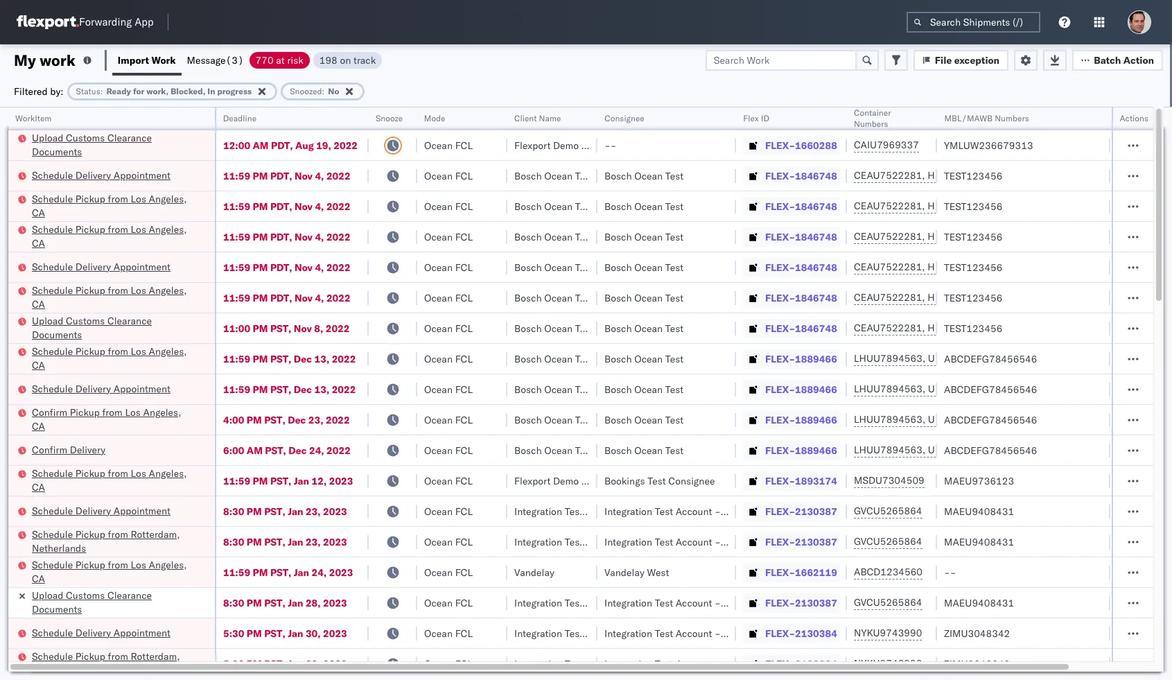 Task type: describe. For each thing, give the bounding box(es) containing it.
filtered by:
[[14, 85, 64, 97]]

2 flex- from the top
[[766, 170, 796, 182]]

7 11:59 from the top
[[223, 383, 250, 396]]

netherlands for 8:30
[[32, 542, 86, 555]]

work
[[152, 54, 176, 66]]

4 integration test account - karl lagerfeld from the top
[[605, 627, 785, 640]]

schedule for third schedule pickup from los angeles, ca button from the bottom of the page
[[32, 345, 73, 358]]

2 2130384 from the top
[[796, 658, 838, 670]]

los for 1st schedule pickup from los angeles, ca button from the bottom of the page
[[131, 559, 146, 571]]

blocked,
[[171, 86, 206, 96]]

omkar for lhuu7894563, uetu5238478
[[1118, 414, 1147, 426]]

7 flex- from the top
[[766, 322, 796, 335]]

consignee inside button
[[605, 113, 645, 123]]

1 4, from the top
[[315, 170, 324, 182]]

confirm delivery button
[[32, 443, 105, 458]]

10 fcl from the top
[[455, 414, 473, 426]]

nov for 4th schedule pickup from los angeles, ca button from the bottom's schedule pickup from los angeles, ca 'link'
[[295, 292, 313, 304]]

23, for los
[[309, 414, 324, 426]]

198 on track
[[320, 54, 376, 66]]

resize handle column header for deadline
[[352, 108, 369, 680]]

3 maeu9408431 from the top
[[945, 597, 1015, 609]]

from inside confirm pickup from los angeles, ca
[[102, 406, 123, 419]]

rotterdam, for 5:30 pm pst, jan 30, 2023
[[131, 650, 180, 663]]

progress
[[217, 86, 252, 96]]

netherlands for 5:30
[[32, 664, 86, 677]]

2 ocean fcl from the top
[[424, 170, 473, 182]]

2 ceau7522281, from the top
[[855, 200, 926, 212]]

schedule pickup from los angeles, ca for schedule pickup from los angeles, ca 'link' associated with second schedule pickup from los angeles, ca button from the top
[[32, 223, 187, 249]]

container numbers button
[[848, 105, 924, 130]]

nov for schedule pickup from los angeles, ca 'link' associated with second schedule pickup from los angeles, ca button from the top
[[295, 231, 313, 243]]

1 vertical spatial 23,
[[306, 505, 321, 518]]

23, for rotterdam,
[[306, 536, 321, 548]]

28,
[[306, 597, 321, 609]]

jaehyung ch
[[1118, 505, 1173, 518]]

7 ca from the top
[[32, 573, 45, 585]]

ceau7522281, hlxu6269489, hlxu8034992 for second schedule pickup from los angeles, ca button from the top
[[855, 230, 1070, 243]]

los for 4th schedule pickup from los angeles, ca button from the bottom
[[131, 284, 146, 297]]

19,
[[316, 139, 331, 152]]

11:00
[[223, 322, 250, 335]]

14 flex- from the top
[[766, 536, 796, 548]]

9 11:59 from the top
[[223, 566, 250, 579]]

lhuu7894563, uetu5238478 for confirm pickup from los angeles, ca
[[855, 413, 996, 426]]

4 1846748 from the top
[[796, 261, 838, 274]]

5 karl from the top
[[724, 658, 742, 670]]

1 schedule pickup from los angeles, ca button from the top
[[32, 192, 197, 221]]

1 flex-2130384 from the top
[[766, 627, 838, 640]]

west
[[647, 566, 670, 579]]

resize handle column header for flex id
[[831, 108, 848, 680]]

caiu7969337
[[855, 139, 920, 151]]

on
[[340, 54, 351, 66]]

schedule delivery appointment link for 8:30 pm pst, jan 23, 2023
[[32, 504, 171, 518]]

in
[[208, 86, 215, 96]]

schedule for 4th schedule pickup from los angeles, ca button from the bottom
[[32, 284, 73, 297]]

4 11:59 from the top
[[223, 261, 250, 274]]

name
[[539, 113, 561, 123]]

mbl/mawb numbers button
[[938, 110, 1097, 124]]

4 karl from the top
[[724, 627, 742, 640]]

6 ca from the top
[[32, 481, 45, 494]]

vandelay west
[[605, 566, 670, 579]]

flexport demo consignee for bookings
[[515, 475, 628, 487]]

rotterdam, for 8:30 pm pst, jan 23, 2023
[[131, 528, 180, 541]]

import
[[118, 54, 149, 66]]

3 hlxu6269489, from the top
[[928, 230, 999, 243]]

5 fcl from the top
[[455, 261, 473, 274]]

11:00 pm pst, nov 8, 2022
[[223, 322, 350, 335]]

abcdefg78456546 for confirm pickup from los angeles, ca
[[945, 414, 1038, 426]]

snoozed : no
[[290, 86, 339, 96]]

confirm pickup from los angeles, ca
[[32, 406, 181, 432]]

10 ocean fcl from the top
[[424, 414, 473, 426]]

16 flex- from the top
[[766, 597, 796, 609]]

11 flex- from the top
[[766, 444, 796, 457]]

11 fcl from the top
[[455, 444, 473, 457]]

snooze
[[376, 113, 403, 123]]

4 ceau7522281, from the top
[[855, 261, 926, 273]]

schedule pickup from rotterdam, netherlands for 5:30 pm pst, jan 30, 2023
[[32, 650, 180, 677]]

4 flex- from the top
[[766, 231, 796, 243]]

resize handle column header for mbl/mawb numbers
[[1095, 108, 1111, 680]]

1889466 for confirm pickup from los angeles, ca
[[796, 414, 838, 426]]

8:30 pm pst, jan 28, 2023
[[223, 597, 347, 609]]

3 11:59 from the top
[[223, 231, 250, 243]]

forwarding
[[79, 16, 132, 29]]

2 hlxu8034992 from the top
[[1002, 200, 1070, 212]]

client name button
[[508, 110, 584, 124]]

4:00 pm pst, dec 23, 2022
[[223, 414, 350, 426]]

9 fcl from the top
[[455, 383, 473, 396]]

3 clearance from the top
[[107, 589, 152, 602]]

1 ocean fcl from the top
[[424, 139, 473, 152]]

1 ceau7522281, hlxu6269489, hlxu8034992 from the top
[[855, 169, 1070, 182]]

5 hlxu8034992 from the top
[[1002, 291, 1070, 304]]

12:00 am pdt, aug 19, 2022
[[223, 139, 358, 152]]

8:30 pm pst, jan 23, 2023 for schedule pickup from rotterdam, netherlands
[[223, 536, 347, 548]]

9 flex- from the top
[[766, 383, 796, 396]]

6 1846748 from the top
[[796, 322, 838, 335]]

16 fcl from the top
[[455, 597, 473, 609]]

confirm delivery
[[32, 444, 105, 456]]

2 gaurav jawla from the top
[[1118, 170, 1173, 182]]

confirm for confirm pickup from los angeles, ca
[[32, 406, 67, 419]]

file exception
[[936, 54, 1000, 66]]

flex-1893174
[[766, 475, 838, 487]]

message (3)
[[187, 54, 244, 66]]

flex
[[744, 113, 759, 123]]

confirm pickup from los angeles, ca link
[[32, 405, 197, 433]]

aug
[[296, 139, 314, 152]]

maeu9736123
[[945, 475, 1015, 487]]

2 11:59 from the top
[[223, 200, 250, 213]]

3 customs from the top
[[66, 589, 105, 602]]

1 2130384 from the top
[[796, 627, 838, 640]]

3 hlxu8034992 from the top
[[1002, 230, 1070, 243]]

1 integration from the top
[[605, 505, 653, 518]]

workitem button
[[8, 110, 201, 124]]

3 upload customs clearance documents from the top
[[32, 589, 152, 616]]

maeu9408431 for schedule pickup from rotterdam, netherlands
[[945, 536, 1015, 548]]

3 account from the top
[[676, 597, 713, 609]]

flex-1846748 for schedule pickup from los angeles, ca 'link' associated with second schedule pickup from los angeles, ca button from the top
[[766, 231, 838, 243]]

lhuu7894563, uetu5238478 for schedule pickup from los angeles, ca
[[855, 352, 996, 365]]

mbl/mawb numbers
[[945, 113, 1029, 123]]

3 ocean fcl from the top
[[424, 200, 473, 213]]

1 11:59 from the top
[[223, 170, 250, 182]]

1 account from the top
[[676, 505, 713, 518]]

2 5:30 pm pst, jan 30, 2023 from the top
[[223, 658, 347, 670]]

11:59 pm pdt, nov 4, 2022 for 4th schedule pickup from los angeles, ca button from the bottom's schedule pickup from los angeles, ca 'link'
[[223, 292, 351, 304]]

3 upload from the top
[[32, 589, 63, 602]]

upload customs clearance documents for 12:00 am pdt, aug 19, 2022
[[32, 131, 152, 158]]

12 flex- from the top
[[766, 475, 796, 487]]

ready
[[106, 86, 131, 96]]

schedule for second schedule pickup from los angeles, ca button from the top
[[32, 223, 73, 235]]

bookings test consignee
[[605, 475, 715, 487]]

status
[[76, 86, 100, 96]]

status : ready for work, blocked, in progress
[[76, 86, 252, 96]]

1 11:59 pm pdt, nov 4, 2022 from the top
[[223, 170, 351, 182]]

1 hlxu6269489, from the top
[[928, 169, 999, 182]]

dec for schedule delivery appointment
[[294, 383, 312, 396]]

container numbers
[[855, 108, 892, 129]]

schedule pickup from rotterdam, netherlands button for 5:30 pm pst, jan 30, 2023
[[32, 650, 197, 679]]

track
[[354, 54, 376, 66]]

schedule for 6th schedule pickup from los angeles, ca button from the bottom of the page
[[32, 192, 73, 205]]

2 ca from the top
[[32, 237, 45, 249]]

bookings
[[605, 475, 645, 487]]

gaurav for schedule delivery appointment
[[1118, 261, 1149, 274]]

1 ceau7522281, from the top
[[855, 169, 926, 182]]

clearance for 11:00 pm pst, nov 8, 2022
[[107, 315, 152, 327]]

nov for 11:59 pm pdt, nov 4, 2022's schedule delivery appointment link
[[295, 261, 313, 274]]

13 flex- from the top
[[766, 505, 796, 518]]

mode
[[424, 113, 446, 123]]

13 fcl from the top
[[455, 505, 473, 518]]

2 nyku9743990 from the top
[[855, 658, 923, 670]]

18 flex- from the top
[[766, 658, 796, 670]]

filtered
[[14, 85, 48, 97]]

workitem
[[15, 113, 52, 123]]

1 appointment from the top
[[114, 169, 171, 181]]

1660288
[[796, 139, 838, 152]]

8 ocean fcl from the top
[[424, 353, 473, 365]]

flex id button
[[737, 110, 834, 124]]

schedule pickup from rotterdam, netherlands for 8:30 pm pst, jan 23, 2023
[[32, 528, 180, 555]]

8,
[[314, 322, 323, 335]]

1 lagerfeld from the top
[[744, 505, 785, 518]]

schedule pickup from rotterdam, netherlands button for 8:30 pm pst, jan 23, 2023
[[32, 527, 197, 557]]

4 hlxu8034992 from the top
[[1002, 261, 1070, 273]]

app
[[135, 16, 154, 29]]

2 30, from the top
[[306, 658, 321, 670]]

confirm pickup from los angeles, ca button
[[32, 405, 197, 435]]

1 fcl from the top
[[455, 139, 473, 152]]

ymluw236679313
[[945, 139, 1034, 152]]

schedule for 5th schedule delivery appointment button
[[32, 627, 73, 639]]

4 ocean fcl from the top
[[424, 231, 473, 243]]

schedule pickup from los angeles, ca link for second schedule pickup from los angeles, ca button from the top
[[32, 222, 197, 250]]

11:59 pm pst, dec 13, 2022 for schedule delivery appointment
[[223, 383, 356, 396]]

4:00
[[223, 414, 244, 426]]

flex id
[[744, 113, 770, 123]]

gaurav for upload customs clearance documents
[[1118, 139, 1149, 152]]

5 ocean fcl from the top
[[424, 261, 473, 274]]

1662119
[[796, 566, 838, 579]]

work
[[40, 50, 76, 70]]

delivery for 11:59 pm pst, dec 13, 2022 schedule delivery appointment button
[[75, 383, 111, 395]]

5 11:59 from the top
[[223, 292, 250, 304]]

5 1846748 from the top
[[796, 292, 838, 304]]

3 fcl from the top
[[455, 200, 473, 213]]

770
[[256, 54, 274, 66]]

my work
[[14, 50, 76, 70]]

appointment for 8:30 pm pst, jan 23, 2023
[[114, 505, 171, 517]]

for
[[133, 86, 145, 96]]

flex-2130387 for schedule pickup from rotterdam, netherlands
[[766, 536, 838, 548]]

6:00
[[223, 444, 244, 457]]

lhuu7894563, uetu5238478 for schedule delivery appointment
[[855, 383, 996, 395]]

11:59 pm pst, jan 12, 2023
[[223, 475, 353, 487]]

3 integration from the top
[[605, 597, 653, 609]]

batch action button
[[1073, 50, 1164, 70]]

no
[[328, 86, 339, 96]]

schedule pickup from los angeles, ca link for fifth schedule pickup from los angeles, ca button from the top of the page
[[32, 466, 197, 494]]

ca inside confirm pickup from los angeles, ca
[[32, 420, 45, 432]]

flexport for bookings test consignee
[[515, 475, 551, 487]]

schedule for schedule delivery appointment button associated with 8:30 pm pst, jan 23, 2023
[[32, 505, 73, 517]]

forwarding app link
[[17, 15, 154, 29]]

3 8:30 from the top
[[223, 597, 244, 609]]

12 ocean fcl from the top
[[424, 475, 473, 487]]

schedule delivery appointment for 11:59 pm pdt, nov 4, 2022
[[32, 260, 171, 273]]

batch action
[[1095, 54, 1155, 66]]

jaehyung
[[1118, 505, 1159, 518]]

(3)
[[226, 54, 244, 66]]

ch
[[1161, 505, 1173, 518]]

6 fcl from the top
[[455, 292, 473, 304]]

vandelay for vandelay west
[[605, 566, 645, 579]]

15 ocean fcl from the top
[[424, 566, 473, 579]]

los for confirm pickup from los angeles, ca button
[[125, 406, 141, 419]]

6 ceau7522281, from the top
[[855, 322, 926, 334]]

4 hlxu6269489, from the top
[[928, 261, 999, 273]]

jawla for upload customs clearance documents
[[1152, 139, 1173, 152]]

customs for 12:00 am pdt, aug 19, 2022
[[66, 131, 105, 144]]

flex-1662119
[[766, 566, 838, 579]]

schedule delivery appointment link for 11:59 pm pst, dec 13, 2022
[[32, 382, 171, 396]]

import work button
[[112, 44, 181, 76]]

resize handle column header for consignee
[[720, 108, 737, 680]]

vandelay for vandelay
[[515, 566, 555, 579]]

5 schedule delivery appointment from the top
[[32, 627, 171, 639]]

numbers for mbl/mawb numbers
[[995, 113, 1029, 123]]

schedule for fifth schedule pickup from los angeles, ca button from the top of the page
[[32, 467, 73, 480]]

file
[[936, 54, 953, 66]]

1 karl from the top
[[724, 505, 742, 518]]

abcd1234560
[[855, 566, 923, 578]]

6 flex- from the top
[[766, 292, 796, 304]]

7 ocean fcl from the top
[[424, 322, 473, 335]]

snoozed
[[290, 86, 322, 96]]

24, for 2022
[[309, 444, 324, 457]]

demo for bookings
[[553, 475, 579, 487]]

delivery for schedule delivery appointment button corresponding to 11:59 pm pdt, nov 4, 2022
[[75, 260, 111, 273]]

upload customs clearance documents for 11:00 pm pst, nov 8, 2022
[[32, 315, 152, 341]]

mode button
[[418, 110, 494, 124]]

msdu7304509
[[855, 474, 925, 487]]

deadline button
[[216, 110, 355, 124]]

4 integration from the top
[[605, 627, 653, 640]]

11:59 pm pdt, nov 4, 2022 for schedule pickup from los angeles, ca 'link' associated with second schedule pickup from los angeles, ca button from the top
[[223, 231, 351, 243]]

at
[[276, 54, 285, 66]]

my
[[14, 50, 36, 70]]

12,
[[312, 475, 327, 487]]

6 hlxu8034992 from the top
[[1002, 322, 1070, 334]]

abcdefg78456546 for schedule pickup from los angeles, ca
[[945, 353, 1038, 365]]



Task type: vqa. For each thing, say whether or not it's contained in the screenshot.
the 11:59 for 4th Schedule Pickup from Los Angeles, CA button
no



Task type: locate. For each thing, give the bounding box(es) containing it.
flex-1889466 button
[[744, 349, 841, 369], [744, 349, 841, 369], [744, 380, 841, 399], [744, 380, 841, 399], [744, 410, 841, 430], [744, 410, 841, 430], [744, 441, 841, 460], [744, 441, 841, 460]]

2 flex-1846748 from the top
[[766, 200, 838, 213]]

1 vertical spatial upload customs clearance documents button
[[32, 314, 197, 343]]

8 schedule from the top
[[32, 467, 73, 480]]

schedule for schedule delivery appointment button corresponding to 11:59 pm pdt, nov 4, 2022
[[32, 260, 73, 273]]

0 vertical spatial customs
[[66, 131, 105, 144]]

confirm inside 'button'
[[32, 444, 67, 456]]

dec for schedule pickup from los angeles, ca
[[294, 353, 312, 365]]

dec down the 11:00 pm pst, nov 8, 2022
[[294, 353, 312, 365]]

5 schedule delivery appointment link from the top
[[32, 626, 171, 640]]

upload customs clearance documents
[[32, 131, 152, 158], [32, 315, 152, 341], [32, 589, 152, 616]]

schedule pickup from los angeles, ca button
[[32, 192, 197, 221], [32, 222, 197, 251], [32, 283, 197, 312], [32, 344, 197, 374], [32, 466, 197, 496], [32, 558, 197, 587]]

jawla for schedule pickup from los angeles, ca
[[1152, 200, 1173, 213]]

0 vertical spatial upload customs clearance documents button
[[32, 131, 197, 160]]

am for pdt,
[[253, 139, 269, 152]]

gaurav jawla for schedule delivery appointment
[[1118, 261, 1173, 274]]

3 resize handle column header from the left
[[401, 108, 418, 680]]

0 vertical spatial 30,
[[306, 627, 321, 640]]

23, up 11:59 pm pst, jan 24, 2023
[[306, 536, 321, 548]]

gaurav jawla for upload customs clearance documents
[[1118, 139, 1173, 152]]

vandelay
[[515, 566, 555, 579], [605, 566, 645, 579]]

1 vertical spatial am
[[247, 444, 263, 457]]

flex-1846748 for 11:59 pm pdt, nov 4, 2022's schedule delivery appointment link
[[766, 261, 838, 274]]

3 upload customs clearance documents link from the top
[[32, 589, 197, 616]]

flex-1846748 for 4th schedule pickup from los angeles, ca button from the bottom's schedule pickup from los angeles, ca 'link'
[[766, 292, 838, 304]]

action
[[1124, 54, 1155, 66]]

gvcu5265864 for schedule delivery appointment
[[855, 505, 923, 517]]

0 vertical spatial flexport demo consignee
[[515, 139, 628, 152]]

0 vertical spatial 8:30 pm pst, jan 23, 2023
[[223, 505, 347, 518]]

0 vertical spatial flex-2130384
[[766, 627, 838, 640]]

gaurav
[[1118, 139, 1149, 152], [1118, 170, 1149, 182], [1118, 200, 1149, 213], [1118, 261, 1149, 274]]

0 vertical spatial 24,
[[309, 444, 324, 457]]

uetu5238478
[[929, 352, 996, 365], [929, 383, 996, 395], [929, 413, 996, 426], [929, 444, 996, 456]]

mbl/mawb
[[945, 113, 993, 123]]

3 test123456 from the top
[[945, 231, 1003, 243]]

upload customs clearance documents link
[[32, 131, 197, 158], [32, 314, 197, 342], [32, 589, 197, 616]]

0 vertical spatial omkar
[[1118, 231, 1147, 243]]

3 ca from the top
[[32, 298, 45, 310]]

0 vertical spatial clearance
[[107, 131, 152, 144]]

integration test account - karl lagerfeld
[[605, 505, 785, 518], [605, 536, 785, 548], [605, 597, 785, 609], [605, 627, 785, 640], [605, 658, 785, 670]]

1 vertical spatial netherlands
[[32, 664, 86, 677]]

1 horizontal spatial --
[[945, 566, 957, 579]]

resize handle column header for workitem
[[198, 108, 215, 680]]

schedule pickup from los angeles, ca for 4th schedule pickup from los angeles, ca button from the bottom's schedule pickup from los angeles, ca 'link'
[[32, 284, 187, 310]]

los for second schedule pickup from los angeles, ca button from the top
[[131, 223, 146, 235]]

4 schedule delivery appointment link from the top
[[32, 504, 171, 518]]

1 13, from the top
[[315, 353, 330, 365]]

0 vertical spatial rotterdam,
[[131, 528, 180, 541]]

resize handle column header for mode
[[491, 108, 508, 680]]

flex-1889466
[[766, 353, 838, 365], [766, 383, 838, 396], [766, 414, 838, 426], [766, 444, 838, 457]]

2 demo from the top
[[553, 475, 579, 487]]

2 schedule pickup from rotterdam, netherlands from the top
[[32, 650, 180, 677]]

nyku9743990
[[855, 627, 923, 640], [855, 658, 923, 670]]

ceau7522281, hlxu6269489, hlxu8034992 for upload customs clearance documents button associated with 11:00 pm pst, nov 8, 2022
[[855, 322, 1070, 334]]

flex-2130387 down flex-1662119
[[766, 597, 838, 609]]

8:30 up 11:59 pm pst, jan 24, 2023
[[223, 536, 244, 548]]

flex-1846748 for schedule pickup from los angeles, ca 'link' related to 6th schedule pickup from los angeles, ca button from the bottom of the page
[[766, 200, 838, 213]]

2 vertical spatial 2130387
[[796, 597, 838, 609]]

1 vertical spatial gvcu5265864
[[855, 535, 923, 548]]

rotterdam,
[[131, 528, 180, 541], [131, 650, 180, 663]]

delivery for 5th schedule delivery appointment button
[[75, 627, 111, 639]]

numbers for container numbers
[[855, 119, 889, 129]]

1 horizontal spatial vandelay
[[605, 566, 645, 579]]

1 vertical spatial omkar savan
[[1118, 414, 1173, 426]]

schedule pickup from rotterdam, netherlands button
[[32, 527, 197, 557], [32, 650, 197, 679]]

0 vertical spatial upload
[[32, 131, 63, 144]]

import work
[[118, 54, 176, 66]]

1 vertical spatial maeu9408431
[[945, 536, 1015, 548]]

2 vertical spatial upload
[[32, 589, 63, 602]]

Search Work text field
[[706, 50, 857, 70]]

lhuu7894563, for confirm pickup from los angeles, ca
[[855, 413, 926, 426]]

upload customs clearance documents button
[[32, 131, 197, 160], [32, 314, 197, 343]]

1 clearance from the top
[[107, 131, 152, 144]]

2 appointment from the top
[[114, 260, 171, 273]]

24, up 12,
[[309, 444, 324, 457]]

1 jawla from the top
[[1152, 139, 1173, 152]]

2 : from the left
[[322, 86, 325, 96]]

2 vertical spatial upload customs clearance documents
[[32, 589, 152, 616]]

1 vertical spatial demo
[[553, 475, 579, 487]]

1 vertical spatial upload customs clearance documents
[[32, 315, 152, 341]]

nov
[[295, 170, 313, 182], [295, 200, 313, 213], [295, 231, 313, 243], [295, 261, 313, 274], [295, 292, 313, 304], [294, 322, 312, 335]]

1 vertical spatial schedule pickup from rotterdam, netherlands
[[32, 650, 180, 677]]

from
[[108, 192, 128, 205], [108, 223, 128, 235], [108, 284, 128, 297], [108, 345, 128, 358], [102, 406, 123, 419], [108, 467, 128, 480], [108, 528, 128, 541], [108, 559, 128, 571], [108, 650, 128, 663]]

2130387 for schedule delivery appointment
[[796, 505, 838, 518]]

gvcu5265864 down msdu7304509
[[855, 505, 923, 517]]

1 upload customs clearance documents from the top
[[32, 131, 152, 158]]

flex-2130387 for schedule delivery appointment
[[766, 505, 838, 518]]

savan
[[1150, 231, 1173, 243], [1150, 414, 1173, 426]]

bosch ocean test
[[515, 170, 594, 182], [605, 170, 684, 182], [515, 200, 594, 213], [605, 200, 684, 213], [515, 231, 594, 243], [605, 231, 684, 243], [515, 261, 594, 274], [605, 261, 684, 274], [515, 292, 594, 304], [605, 292, 684, 304], [515, 322, 594, 335], [605, 322, 684, 335], [515, 353, 594, 365], [605, 353, 684, 365], [515, 383, 594, 396], [605, 383, 684, 396], [515, 414, 594, 426], [605, 414, 684, 426], [515, 444, 594, 457], [605, 444, 684, 457]]

3 lhuu7894563, uetu5238478 from the top
[[855, 413, 996, 426]]

24, up the 28,
[[312, 566, 327, 579]]

schedule pickup from rotterdam, netherlands link for 8:30
[[32, 527, 197, 555]]

0 horizontal spatial numbers
[[855, 119, 889, 129]]

confirm inside confirm pickup from los angeles, ca
[[32, 406, 67, 419]]

flex-1660288 button
[[744, 136, 841, 155], [744, 136, 841, 155]]

15 flex- from the top
[[766, 566, 796, 579]]

1 vertical spatial zimu3048342
[[945, 658, 1011, 670]]

2 lagerfeld from the top
[[744, 536, 785, 548]]

0 vertical spatial nyku9743990
[[855, 627, 923, 640]]

11:59 pm pst, dec 13, 2022
[[223, 353, 356, 365], [223, 383, 356, 396]]

2 vertical spatial 8:30
[[223, 597, 244, 609]]

6 hlxu6269489, from the top
[[928, 322, 999, 334]]

1 vertical spatial clearance
[[107, 315, 152, 327]]

2130384
[[796, 627, 838, 640], [796, 658, 838, 670]]

1 vertical spatial flexport
[[515, 475, 551, 487]]

4 account from the top
[[676, 627, 713, 640]]

schedule delivery appointment button
[[32, 168, 171, 183], [32, 260, 171, 275], [32, 382, 171, 397], [32, 504, 171, 519], [32, 626, 171, 641]]

2 uetu5238478 from the top
[[929, 383, 996, 395]]

message
[[187, 54, 226, 66]]

12 fcl from the top
[[455, 475, 473, 487]]

flex-2130387 down flex-1893174
[[766, 505, 838, 518]]

1 vertical spatial nyku9743990
[[855, 658, 923, 670]]

1 vertical spatial schedule pickup from rotterdam, netherlands button
[[32, 650, 197, 679]]

2 vertical spatial gvcu5265864
[[855, 597, 923, 609]]

by:
[[50, 85, 64, 97]]

work,
[[147, 86, 169, 96]]

1 vertical spatial 5:30 pm pst, jan 30, 2023
[[223, 658, 347, 670]]

schedule pickup from los angeles, ca for schedule pickup from los angeles, ca 'link' related to 1st schedule pickup from los angeles, ca button from the bottom of the page
[[32, 559, 187, 585]]

1 horizontal spatial numbers
[[995, 113, 1029, 123]]

17 flex- from the top
[[766, 627, 796, 640]]

0 vertical spatial schedule pickup from rotterdam, netherlands
[[32, 528, 180, 555]]

lhuu7894563, for schedule pickup from los angeles, ca
[[855, 352, 926, 365]]

5 resize handle column header from the left
[[581, 108, 598, 680]]

flex-1660288
[[766, 139, 838, 152]]

1 customs from the top
[[66, 131, 105, 144]]

2 vertical spatial documents
[[32, 603, 82, 616]]

batch
[[1095, 54, 1122, 66]]

1 vertical spatial customs
[[66, 315, 105, 327]]

schedule pickup from los angeles, ca for schedule pickup from los angeles, ca 'link' related to fifth schedule pickup from los angeles, ca button from the top of the page
[[32, 467, 187, 494]]

upload customs clearance documents button for 12:00 am pdt, aug 19, 2022
[[32, 131, 197, 160]]

pickup inside confirm pickup from los angeles, ca
[[70, 406, 100, 419]]

2 lhuu7894563, uetu5238478 from the top
[[855, 383, 996, 395]]

1846748
[[796, 170, 838, 182], [796, 200, 838, 213], [796, 231, 838, 243], [796, 261, 838, 274], [796, 292, 838, 304], [796, 322, 838, 335]]

upload customs clearance documents link for 12:00 am pdt, aug 19, 2022
[[32, 131, 197, 158]]

flexport demo consignee for -
[[515, 139, 628, 152]]

schedule pickup from los angeles, ca for schedule pickup from los angeles, ca 'link' associated with third schedule pickup from los angeles, ca button from the bottom of the page
[[32, 345, 187, 371]]

2 vertical spatial maeu9408431
[[945, 597, 1015, 609]]

4 ca from the top
[[32, 359, 45, 371]]

maeu9408431
[[945, 505, 1015, 518], [945, 536, 1015, 548], [945, 597, 1015, 609]]

1 1889466 from the top
[[796, 353, 838, 365]]

2130387 up 1662119
[[796, 536, 838, 548]]

actions
[[1121, 113, 1150, 123]]

uetu5238478 for schedule pickup from los angeles, ca
[[929, 352, 996, 365]]

ceau7522281, hlxu6269489, hlxu8034992 for schedule delivery appointment button corresponding to 11:59 pm pdt, nov 4, 2022
[[855, 261, 1070, 273]]

1 lhuu7894563, from the top
[[855, 352, 926, 365]]

lhuu7894563, uetu5238478
[[855, 352, 996, 365], [855, 383, 996, 395], [855, 413, 996, 426], [855, 444, 996, 456]]

1 upload customs clearance documents link from the top
[[32, 131, 197, 158]]

upload for 11:00 pm pst, nov 8, 2022
[[32, 315, 63, 327]]

6 schedule pickup from los angeles, ca button from the top
[[32, 558, 197, 587]]

1 vertical spatial upload customs clearance documents link
[[32, 314, 197, 342]]

2130387 down 1662119
[[796, 597, 838, 609]]

4 jawla from the top
[[1152, 261, 1173, 274]]

upload
[[32, 131, 63, 144], [32, 315, 63, 327], [32, 589, 63, 602]]

0 vertical spatial am
[[253, 139, 269, 152]]

13, up 4:00 pm pst, dec 23, 2022
[[315, 383, 330, 396]]

0 vertical spatial 8:30
[[223, 505, 244, 518]]

documents for 12:00
[[32, 145, 82, 158]]

demo for -
[[553, 139, 579, 152]]

Search Shipments (/) text field
[[907, 12, 1041, 33]]

2 gvcu5265864 from the top
[[855, 535, 923, 548]]

1 flex-2130387 from the top
[[766, 505, 838, 518]]

flex-1662119 button
[[744, 563, 841, 582], [744, 563, 841, 582]]

savan for lhuu7894563, uetu5238478
[[1150, 414, 1173, 426]]

4 schedule pickup from los angeles, ca button from the top
[[32, 344, 197, 374]]

flex-1846748 for upload customs clearance documents link associated with 11:00 pm pst, nov 8, 2022
[[766, 322, 838, 335]]

am right the 12:00
[[253, 139, 269, 152]]

3 2130387 from the top
[[796, 597, 838, 609]]

0 vertical spatial schedule pickup from rotterdam, netherlands button
[[32, 527, 197, 557]]

2 flex-2130387 from the top
[[766, 536, 838, 548]]

11 schedule from the top
[[32, 559, 73, 571]]

0 vertical spatial omkar savan
[[1118, 231, 1173, 243]]

2 account from the top
[[676, 536, 713, 548]]

: left no
[[322, 86, 325, 96]]

exception
[[955, 54, 1000, 66]]

3 integration test account - karl lagerfeld from the top
[[605, 597, 785, 609]]

5 schedule pickup from los angeles, ca button from the top
[[32, 466, 197, 496]]

1 2130387 from the top
[[796, 505, 838, 518]]

0 vertical spatial upload customs clearance documents
[[32, 131, 152, 158]]

2 integration from the top
[[605, 536, 653, 548]]

1 ca from the top
[[32, 206, 45, 219]]

1 vertical spatial upload
[[32, 315, 63, 327]]

0 vertical spatial 23,
[[309, 414, 324, 426]]

1 vertical spatial documents
[[32, 328, 82, 341]]

13, for schedule delivery appointment
[[315, 383, 330, 396]]

-- right abcd1234560
[[945, 566, 957, 579]]

0 vertical spatial zimu3048342
[[945, 627, 1011, 640]]

0 vertical spatial --
[[605, 139, 617, 152]]

los
[[131, 192, 146, 205], [131, 223, 146, 235], [131, 284, 146, 297], [131, 345, 146, 358], [125, 406, 141, 419], [131, 467, 146, 480], [131, 559, 146, 571]]

0 vertical spatial confirm
[[32, 406, 67, 419]]

uetu5238478 for schedule delivery appointment
[[929, 383, 996, 395]]

0 vertical spatial 11:59 pm pst, dec 13, 2022
[[223, 353, 356, 365]]

-- down consignee button
[[605, 139, 617, 152]]

0 vertical spatial savan
[[1150, 231, 1173, 243]]

dec up 6:00 am pst, dec 24, 2022
[[288, 414, 306, 426]]

los inside confirm pickup from los angeles, ca
[[125, 406, 141, 419]]

13 ocean fcl from the top
[[424, 505, 473, 518]]

3 flex-2130387 from the top
[[766, 597, 838, 609]]

0 vertical spatial 13,
[[315, 353, 330, 365]]

numbers up ymluw236679313
[[995, 113, 1029, 123]]

11:59 pm pst, jan 24, 2023
[[223, 566, 353, 579]]

: for status
[[100, 86, 103, 96]]

2 vertical spatial upload customs clearance documents link
[[32, 589, 197, 616]]

confirm down confirm pickup from los angeles, ca
[[32, 444, 67, 456]]

omkar for ceau7522281, hlxu6269489, hlxu8034992
[[1118, 231, 1147, 243]]

2 karl from the top
[[724, 536, 742, 548]]

13, down 8, on the top of page
[[315, 353, 330, 365]]

flex-2130384
[[766, 627, 838, 640], [766, 658, 838, 670]]

schedule
[[32, 169, 73, 181], [32, 192, 73, 205], [32, 223, 73, 235], [32, 260, 73, 273], [32, 284, 73, 297], [32, 345, 73, 358], [32, 383, 73, 395], [32, 467, 73, 480], [32, 505, 73, 517], [32, 528, 73, 541], [32, 559, 73, 571], [32, 627, 73, 639], [32, 650, 73, 663]]

forwarding app
[[79, 16, 154, 29]]

0 horizontal spatial :
[[100, 86, 103, 96]]

0 vertical spatial 5:30
[[223, 627, 244, 640]]

2 savan from the top
[[1150, 414, 1173, 426]]

2 11:59 pm pst, dec 13, 2022 from the top
[[223, 383, 356, 396]]

5 lagerfeld from the top
[[744, 658, 785, 670]]

1 demo from the top
[[553, 139, 579, 152]]

0 vertical spatial 2130387
[[796, 505, 838, 518]]

am right 6:00
[[247, 444, 263, 457]]

documents for 11:00
[[32, 328, 82, 341]]

appointment for 11:59 pm pdt, nov 4, 2022
[[114, 260, 171, 273]]

12 schedule from the top
[[32, 627, 73, 639]]

1 flex- from the top
[[766, 139, 796, 152]]

flex-1889466 for schedule delivery appointment
[[766, 383, 838, 396]]

1 vertical spatial confirm
[[32, 444, 67, 456]]

numbers down container
[[855, 119, 889, 129]]

0 vertical spatial upload customs clearance documents link
[[32, 131, 197, 158]]

1 vertical spatial schedule pickup from rotterdam, netherlands link
[[32, 650, 197, 677]]

schedule pickup from los angeles, ca for schedule pickup from los angeles, ca 'link' related to 6th schedule pickup from los angeles, ca button from the bottom of the page
[[32, 192, 187, 219]]

numbers inside container numbers
[[855, 119, 889, 129]]

2130387
[[796, 505, 838, 518], [796, 536, 838, 548], [796, 597, 838, 609]]

dec up 4:00 pm pst, dec 23, 2022
[[294, 383, 312, 396]]

8:30 down 11:59 pm pst, jan 24, 2023
[[223, 597, 244, 609]]

5 schedule delivery appointment button from the top
[[32, 626, 171, 641]]

11:59 pm pdt, nov 4, 2022 for schedule pickup from los angeles, ca 'link' related to 6th schedule pickup from los angeles, ca button from the bottom of the page
[[223, 200, 351, 213]]

4 test123456 from the top
[[945, 261, 1003, 274]]

2130387 down 1893174
[[796, 505, 838, 518]]

pdt,
[[271, 139, 293, 152], [270, 170, 292, 182], [270, 200, 292, 213], [270, 231, 292, 243], [270, 261, 292, 274], [270, 292, 292, 304]]

1 vertical spatial 5:30
[[223, 658, 244, 670]]

delivery for schedule delivery appointment button associated with 8:30 pm pst, jan 23, 2023
[[75, 505, 111, 517]]

0 vertical spatial 5:30 pm pst, jan 30, 2023
[[223, 627, 347, 640]]

gvcu5265864 for schedule pickup from rotterdam, netherlands
[[855, 535, 923, 548]]

2 clearance from the top
[[107, 315, 152, 327]]

4 1889466 from the top
[[796, 444, 838, 457]]

5 test123456 from the top
[[945, 292, 1003, 304]]

8:30 pm pst, jan 23, 2023 for schedule delivery appointment
[[223, 505, 347, 518]]

resize handle column header for client name
[[581, 108, 598, 680]]

1 vertical spatial 13,
[[315, 383, 330, 396]]

1 vertical spatial flexport demo consignee
[[515, 475, 628, 487]]

nov for schedule pickup from los angeles, ca 'link' related to 6th schedule pickup from los angeles, ca button from the bottom of the page
[[295, 200, 313, 213]]

1 vertical spatial omkar
[[1118, 414, 1147, 426]]

1 5:30 pm pst, jan 30, 2023 from the top
[[223, 627, 347, 640]]

23, down 12,
[[306, 505, 321, 518]]

2022
[[334, 139, 358, 152], [327, 170, 351, 182], [327, 200, 351, 213], [327, 231, 351, 243], [327, 261, 351, 274], [327, 292, 351, 304], [326, 322, 350, 335], [332, 353, 356, 365], [332, 383, 356, 396], [326, 414, 350, 426], [327, 444, 351, 457]]

2 vertical spatial flex-2130387
[[766, 597, 838, 609]]

2130387 for schedule pickup from rotterdam, netherlands
[[796, 536, 838, 548]]

schedule pickup from rotterdam, netherlands
[[32, 528, 180, 555], [32, 650, 180, 677]]

abcdefg78456546 for schedule delivery appointment
[[945, 383, 1038, 396]]

schedule pickup from los angeles, ca link for third schedule pickup from los angeles, ca button from the bottom of the page
[[32, 344, 197, 372]]

8:30 down 6:00
[[223, 505, 244, 518]]

2 upload from the top
[[32, 315, 63, 327]]

24, for 2023
[[312, 566, 327, 579]]

1 vertical spatial 8:30 pm pst, jan 23, 2023
[[223, 536, 347, 548]]

schedule delivery appointment button for 11:59 pm pdt, nov 4, 2022
[[32, 260, 171, 275]]

8:30 pm pst, jan 23, 2023
[[223, 505, 347, 518], [223, 536, 347, 548]]

1 abcdefg78456546 from the top
[[945, 353, 1038, 365]]

6:00 am pst, dec 24, 2022
[[223, 444, 351, 457]]

2 vertical spatial customs
[[66, 589, 105, 602]]

13 schedule from the top
[[32, 650, 73, 663]]

deadline
[[223, 113, 257, 123]]

1 vertical spatial 2130384
[[796, 658, 838, 670]]

30,
[[306, 627, 321, 640], [306, 658, 321, 670]]

1 schedule pickup from los angeles, ca from the top
[[32, 192, 187, 219]]

8:30 pm pst, jan 23, 2023 down the 11:59 pm pst, jan 12, 2023
[[223, 505, 347, 518]]

: for snoozed
[[322, 86, 325, 96]]

schedule for 1st schedule pickup from los angeles, ca button from the bottom of the page
[[32, 559, 73, 571]]

upload customs clearance documents button for 11:00 pm pst, nov 8, 2022
[[32, 314, 197, 343]]

5 hlxu6269489, from the top
[[928, 291, 999, 304]]

2 vertical spatial clearance
[[107, 589, 152, 602]]

am for pst,
[[247, 444, 263, 457]]

demo down name
[[553, 139, 579, 152]]

6 test123456 from the top
[[945, 322, 1003, 335]]

schedule delivery appointment link for 11:59 pm pdt, nov 4, 2022
[[32, 260, 171, 274]]

omkar savan
[[1118, 231, 1173, 243], [1118, 414, 1173, 426]]

gvcu5265864 down abcd1234560
[[855, 597, 923, 609]]

1 vertical spatial 24,
[[312, 566, 327, 579]]

dec for confirm pickup from los angeles, ca
[[288, 414, 306, 426]]

client
[[515, 113, 537, 123]]

1 vertical spatial 8:30
[[223, 536, 244, 548]]

lhuu7894563, for schedule delivery appointment
[[855, 383, 926, 395]]

13,
[[315, 353, 330, 365], [315, 383, 330, 396]]

omkar savan for lhuu7894563, uetu5238478
[[1118, 414, 1173, 426]]

-
[[605, 139, 611, 152], [611, 139, 617, 152], [715, 505, 721, 518], [715, 536, 721, 548], [945, 566, 951, 579], [951, 566, 957, 579], [715, 597, 721, 609], [715, 627, 721, 640], [715, 658, 721, 670]]

1889466 for schedule delivery appointment
[[796, 383, 838, 396]]

0 horizontal spatial vandelay
[[515, 566, 555, 579]]

5 flex-1846748 from the top
[[766, 292, 838, 304]]

ceau7522281, hlxu6269489, hlxu8034992 for 6th schedule pickup from los angeles, ca button from the bottom of the page
[[855, 200, 1070, 212]]

1 vertical spatial savan
[[1150, 414, 1173, 426]]

5 account from the top
[[676, 658, 713, 670]]

1 vertical spatial 30,
[[306, 658, 321, 670]]

schedule delivery appointment for 8:30 pm pst, jan 23, 2023
[[32, 505, 171, 517]]

1 vertical spatial rotterdam,
[[131, 650, 180, 663]]

confirm delivery link
[[32, 443, 105, 457]]

upload for 12:00 am pdt, aug 19, 2022
[[32, 131, 63, 144]]

id
[[761, 113, 770, 123]]

pm
[[253, 170, 268, 182], [253, 200, 268, 213], [253, 231, 268, 243], [253, 261, 268, 274], [253, 292, 268, 304], [253, 322, 268, 335], [253, 353, 268, 365], [253, 383, 268, 396], [247, 414, 262, 426], [253, 475, 268, 487], [247, 505, 262, 518], [247, 536, 262, 548], [253, 566, 268, 579], [247, 597, 262, 609], [247, 627, 262, 640], [247, 658, 262, 670]]

flex-2130387 up flex-1662119
[[766, 536, 838, 548]]

1893174
[[796, 475, 838, 487]]

ocean fcl
[[424, 139, 473, 152], [424, 170, 473, 182], [424, 200, 473, 213], [424, 231, 473, 243], [424, 261, 473, 274], [424, 292, 473, 304], [424, 322, 473, 335], [424, 353, 473, 365], [424, 383, 473, 396], [424, 414, 473, 426], [424, 444, 473, 457], [424, 475, 473, 487], [424, 505, 473, 518], [424, 536, 473, 548], [424, 566, 473, 579], [424, 597, 473, 609], [424, 627, 473, 640], [424, 658, 473, 670]]

1 vertical spatial 11:59 pm pst, dec 13, 2022
[[223, 383, 356, 396]]

los for fifth schedule pickup from los angeles, ca button from the top of the page
[[131, 467, 146, 480]]

11:59 pm pst, dec 13, 2022 for schedule pickup from los angeles, ca
[[223, 353, 356, 365]]

flexport for --
[[515, 139, 551, 152]]

4 gaurav from the top
[[1118, 261, 1149, 274]]

11:59 pm pst, dec 13, 2022 up 4:00 pm pst, dec 23, 2022
[[223, 383, 356, 396]]

1 vertical spatial 2130387
[[796, 536, 838, 548]]

4,
[[315, 170, 324, 182], [315, 200, 324, 213], [315, 231, 324, 243], [315, 261, 324, 274], [315, 292, 324, 304]]

confirm
[[32, 406, 67, 419], [32, 444, 67, 456]]

0 vertical spatial documents
[[32, 145, 82, 158]]

3 karl from the top
[[724, 597, 742, 609]]

0 vertical spatial flexport
[[515, 139, 551, 152]]

confirm for confirm delivery
[[32, 444, 67, 456]]

0 horizontal spatial --
[[605, 139, 617, 152]]

6 ocean fcl from the top
[[424, 292, 473, 304]]

23, up 6:00 am pst, dec 24, 2022
[[309, 414, 324, 426]]

1 rotterdam, from the top
[[131, 528, 180, 541]]

container
[[855, 108, 892, 118]]

delivery inside 'button'
[[70, 444, 105, 456]]

confirm up confirm delivery
[[32, 406, 67, 419]]

1 vertical spatial --
[[945, 566, 957, 579]]

198
[[320, 54, 338, 66]]

0 vertical spatial gvcu5265864
[[855, 505, 923, 517]]

operator
[[1118, 113, 1151, 123]]

delivery for confirm delivery 'button'
[[70, 444, 105, 456]]

0 vertical spatial demo
[[553, 139, 579, 152]]

1 resize handle column header from the left
[[198, 108, 215, 680]]

demo left bookings
[[553, 475, 579, 487]]

pickup
[[75, 192, 105, 205], [75, 223, 105, 235], [75, 284, 105, 297], [75, 345, 105, 358], [70, 406, 100, 419], [75, 467, 105, 480], [75, 528, 105, 541], [75, 559, 105, 571], [75, 650, 105, 663]]

1 horizontal spatial :
[[322, 86, 325, 96]]

11:59 pm pst, dec 13, 2022 down the 11:00 pm pst, nov 8, 2022
[[223, 353, 356, 365]]

8:30 pm pst, jan 23, 2023 up 11:59 pm pst, jan 24, 2023
[[223, 536, 347, 548]]

0 vertical spatial 2130384
[[796, 627, 838, 640]]

clearance for 12:00 am pdt, aug 19, 2022
[[107, 131, 152, 144]]

maeu9408431 for schedule delivery appointment
[[945, 505, 1015, 518]]

resize handle column header
[[198, 108, 215, 680], [352, 108, 369, 680], [401, 108, 418, 680], [491, 108, 508, 680], [581, 108, 598, 680], [720, 108, 737, 680], [831, 108, 848, 680], [921, 108, 938, 680], [1095, 108, 1111, 680], [1138, 108, 1154, 680]]

1 8:30 from the top
[[223, 505, 244, 518]]

8 11:59 from the top
[[223, 475, 250, 487]]

13, for schedule pickup from los angeles, ca
[[315, 353, 330, 365]]

ceau7522281,
[[855, 169, 926, 182], [855, 200, 926, 212], [855, 230, 926, 243], [855, 261, 926, 273], [855, 291, 926, 304], [855, 322, 926, 334]]

0 vertical spatial netherlands
[[32, 542, 86, 555]]

: left the ready
[[100, 86, 103, 96]]

4 flex-1889466 from the top
[[766, 444, 838, 457]]

2 omkar savan from the top
[[1118, 414, 1173, 426]]

gvcu5265864 up abcd1234560
[[855, 535, 923, 548]]

0 vertical spatial flex-2130387
[[766, 505, 838, 518]]

17 ocean fcl from the top
[[424, 627, 473, 640]]

1889466 for schedule pickup from los angeles, ca
[[796, 353, 838, 365]]

14 fcl from the top
[[455, 536, 473, 548]]

2 vertical spatial 23,
[[306, 536, 321, 548]]

dec up the 11:59 pm pst, jan 12, 2023
[[289, 444, 307, 457]]

8:30
[[223, 505, 244, 518], [223, 536, 244, 548], [223, 597, 244, 609]]

2 schedule delivery appointment link from the top
[[32, 260, 171, 274]]

12:00
[[223, 139, 250, 152]]

consignee button
[[598, 110, 723, 124]]

1 vertical spatial flex-2130384
[[766, 658, 838, 670]]

1 vertical spatial flex-2130387
[[766, 536, 838, 548]]

0 vertical spatial maeu9408431
[[945, 505, 1015, 518]]

angeles, inside confirm pickup from los angeles, ca
[[143, 406, 181, 419]]

0 vertical spatial schedule pickup from rotterdam, netherlands link
[[32, 527, 197, 555]]

1 : from the left
[[100, 86, 103, 96]]

flexport. image
[[17, 15, 79, 29]]



